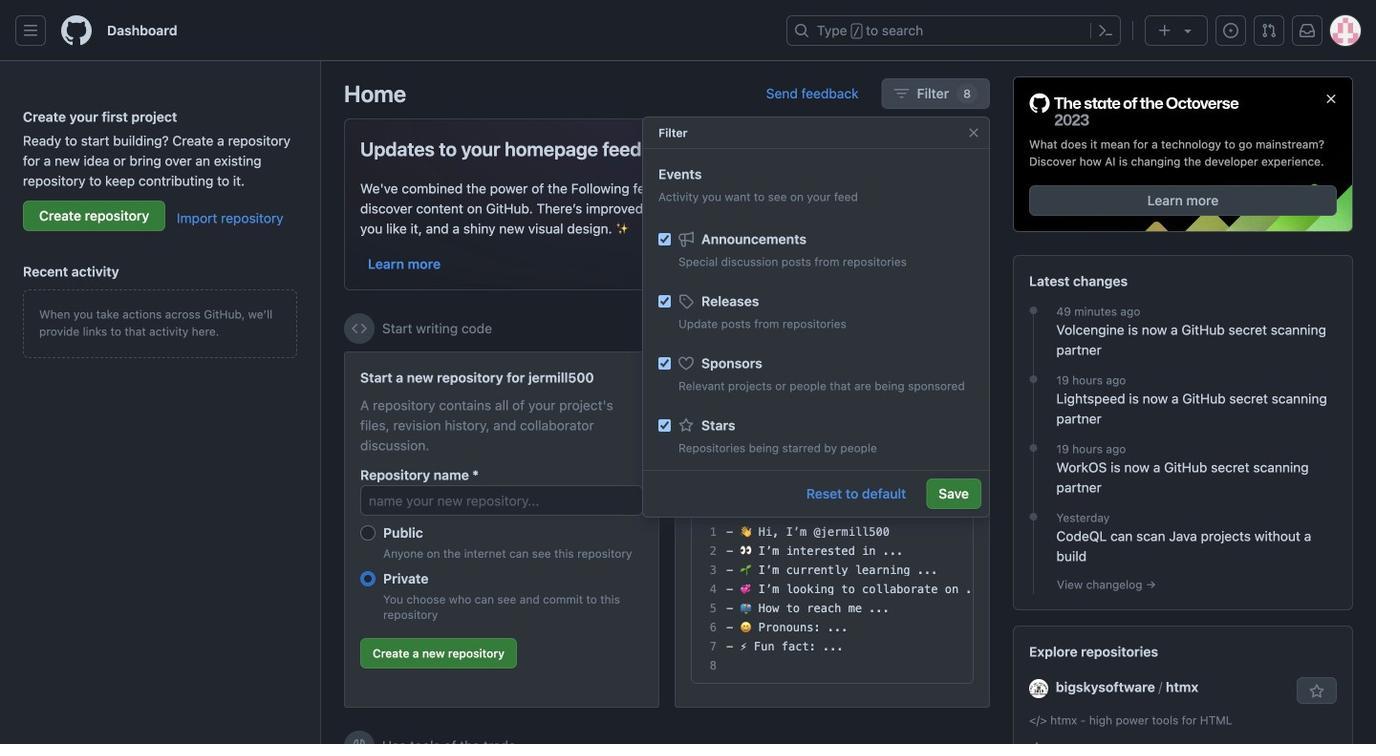 Task type: locate. For each thing, give the bounding box(es) containing it.
None submit
[[896, 480, 958, 507]]

0 vertical spatial dot fill image
[[1026, 441, 1042, 456]]

explore repositories navigation
[[1014, 626, 1354, 745]]

tag image
[[679, 294, 694, 309]]

megaphone image
[[679, 232, 694, 247]]

triangle down image
[[1181, 23, 1196, 38]]

issue opened image
[[1224, 23, 1239, 38]]

menu
[[644, 215, 990, 720]]

None radio
[[360, 526, 376, 541]]

homepage image
[[61, 15, 92, 46]]

x image
[[959, 137, 974, 153]]

explore element
[[1014, 76, 1354, 745]]

introduce yourself with a profile readme element
[[675, 352, 991, 709]]

dot fill image
[[1026, 303, 1042, 319], [1026, 372, 1042, 387]]

notifications image
[[1300, 23, 1316, 38]]

heart image
[[679, 356, 694, 371]]

None checkbox
[[659, 295, 671, 308], [659, 358, 671, 370], [659, 295, 671, 308], [659, 358, 671, 370]]

none submit inside introduce yourself with a profile readme element
[[896, 480, 958, 507]]

filter image
[[895, 86, 910, 101]]

dot fill image
[[1026, 441, 1042, 456], [1026, 510, 1042, 525]]

none radio inside start a new repository element
[[360, 526, 376, 541]]

None radio
[[360, 572, 376, 587]]

2 dot fill image from the top
[[1026, 372, 1042, 387]]

1 vertical spatial dot fill image
[[1026, 372, 1042, 387]]

git pull request image
[[1262, 23, 1277, 38]]

None checkbox
[[659, 233, 671, 246], [659, 420, 671, 432], [659, 233, 671, 246], [659, 420, 671, 432]]

@bigskysoftware profile image
[[1030, 680, 1049, 699]]

command palette image
[[1099, 23, 1114, 38]]

why am i seeing this? image
[[975, 321, 991, 337]]

1 vertical spatial dot fill image
[[1026, 510, 1042, 525]]

name your new repository... text field
[[360, 486, 644, 516]]

0 vertical spatial dot fill image
[[1026, 303, 1042, 319]]

start a new repository element
[[344, 352, 660, 709]]



Task type: describe. For each thing, give the bounding box(es) containing it.
close menu image
[[967, 125, 982, 141]]

code image
[[352, 321, 367, 337]]

plus image
[[1158, 23, 1173, 38]]

star this repository image
[[1310, 685, 1325, 700]]

1 dot fill image from the top
[[1026, 441, 1042, 456]]

2 dot fill image from the top
[[1026, 510, 1042, 525]]

tools image
[[352, 739, 367, 745]]

close image
[[1324, 91, 1340, 107]]

github logo image
[[1030, 93, 1240, 128]]

none radio inside start a new repository element
[[360, 572, 376, 587]]

1 dot fill image from the top
[[1026, 303, 1042, 319]]

star image
[[679, 418, 694, 434]]



Task type: vqa. For each thing, say whether or not it's contained in the screenshot.
start a new repository element
yes



